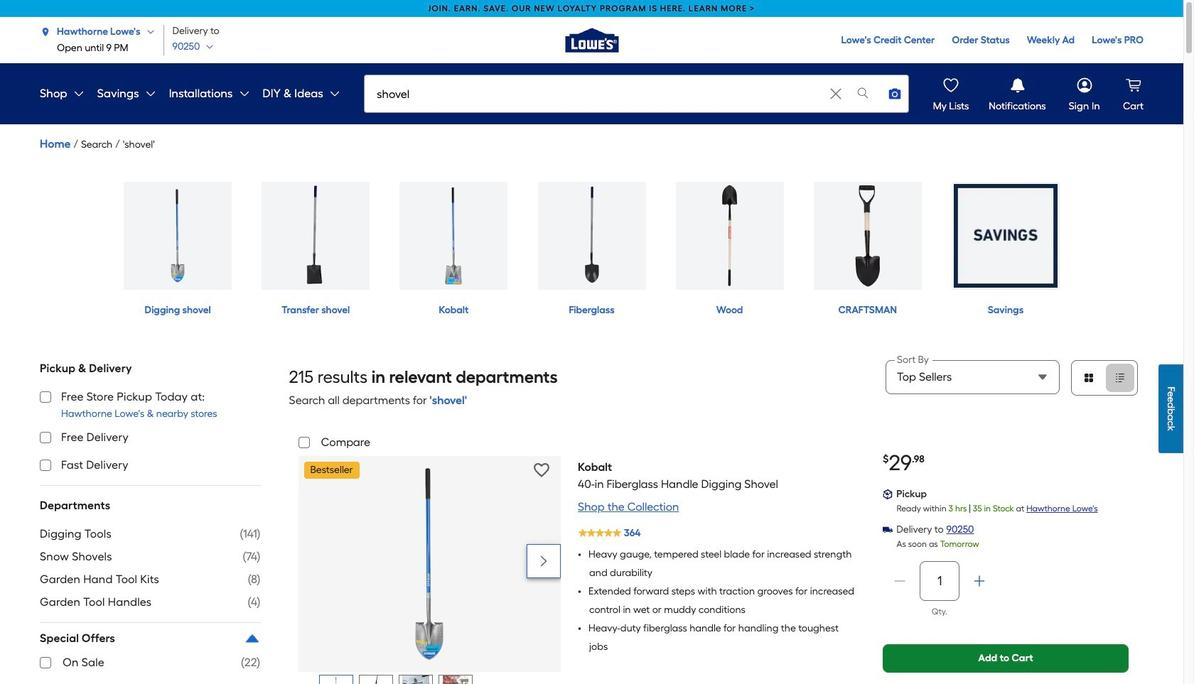 Task type: vqa. For each thing, say whether or not it's contained in the screenshot.
the Clear ELEMENT
yes



Task type: locate. For each thing, give the bounding box(es) containing it.
clear element
[[826, 75, 846, 112]]

heart outline image
[[534, 463, 549, 478]]

lowe's home improvement account image
[[1074, 75, 1094, 95]]

truck filled image
[[883, 525, 893, 535]]

departments element
[[40, 498, 261, 515]]

camera image
[[888, 87, 902, 101]]

4 shovel image from the left
[[538, 182, 646, 290]]

search element
[[81, 136, 113, 154]]

plus image
[[973, 574, 987, 588]]

0 horizontal spatial chevron down image
[[140, 27, 155, 36]]

lowe's home improvement logo image
[[556, 3, 627, 74]]

3 shovel image from the left
[[400, 182, 508, 290]]

lowe's home improvement lists image
[[941, 75, 961, 95]]

shovel image
[[124, 182, 232, 290], [262, 182, 370, 290], [400, 182, 508, 290], [538, 182, 646, 290], [676, 182, 784, 290], [814, 182, 922, 290]]

chevron down image
[[200, 43, 214, 51], [67, 88, 84, 100], [139, 88, 156, 100], [233, 88, 250, 100]]

shovel element
[[123, 136, 155, 154]]

kobalt prl-f-k34710 shovel-spade - view #2 image
[[363, 676, 390, 684]]

Stepper number input field with increment and decrement buttons number field
[[920, 570, 960, 593]]

1 vertical spatial chevron down image
[[323, 88, 340, 100]]

location filled image
[[40, 26, 51, 37]]

clear image
[[829, 87, 843, 101]]

search image
[[856, 86, 870, 100]]

1 horizontal spatial chevron down image
[[323, 88, 340, 100]]

grid view filled image
[[1083, 372, 1095, 384]]

chevron down image
[[140, 27, 155, 36], [323, 88, 340, 100]]

0 vertical spatial chevron down image
[[140, 27, 155, 36]]

pickup image
[[883, 490, 893, 500]]

None search field
[[364, 75, 909, 127]]

lowe's home improvement cart image
[[1123, 75, 1143, 95]]

minus image
[[893, 574, 907, 588]]

6 shovel image from the left
[[814, 182, 922, 290]]

2 shovel image from the left
[[262, 182, 370, 290]]



Task type: describe. For each thing, give the bounding box(es) containing it.
actual price $29.98 element
[[883, 450, 925, 476]]

kobalt prl-f-k34710 40-in fiberglass handle digging shovel image
[[323, 676, 350, 684]]

5 shovel image from the left
[[676, 182, 784, 290]]

Search Query text field
[[365, 75, 825, 112]]

kobalt prl-f-k34710 shovel-spade - view #3 image
[[403, 676, 430, 684]]

lowe's home improvement notification center image
[[1007, 75, 1027, 95]]

triangle up image
[[243, 630, 261, 647]]

kobalt prl-f-k34710 shovel-spade - view #4 image
[[442, 676, 469, 684]]

savings image
[[952, 182, 1060, 290]]

1 shovel image from the left
[[124, 182, 232, 290]]

chevron right image
[[537, 554, 551, 568]]

5 stars image
[[577, 523, 641, 543]]

list view image
[[1114, 372, 1126, 384]]



